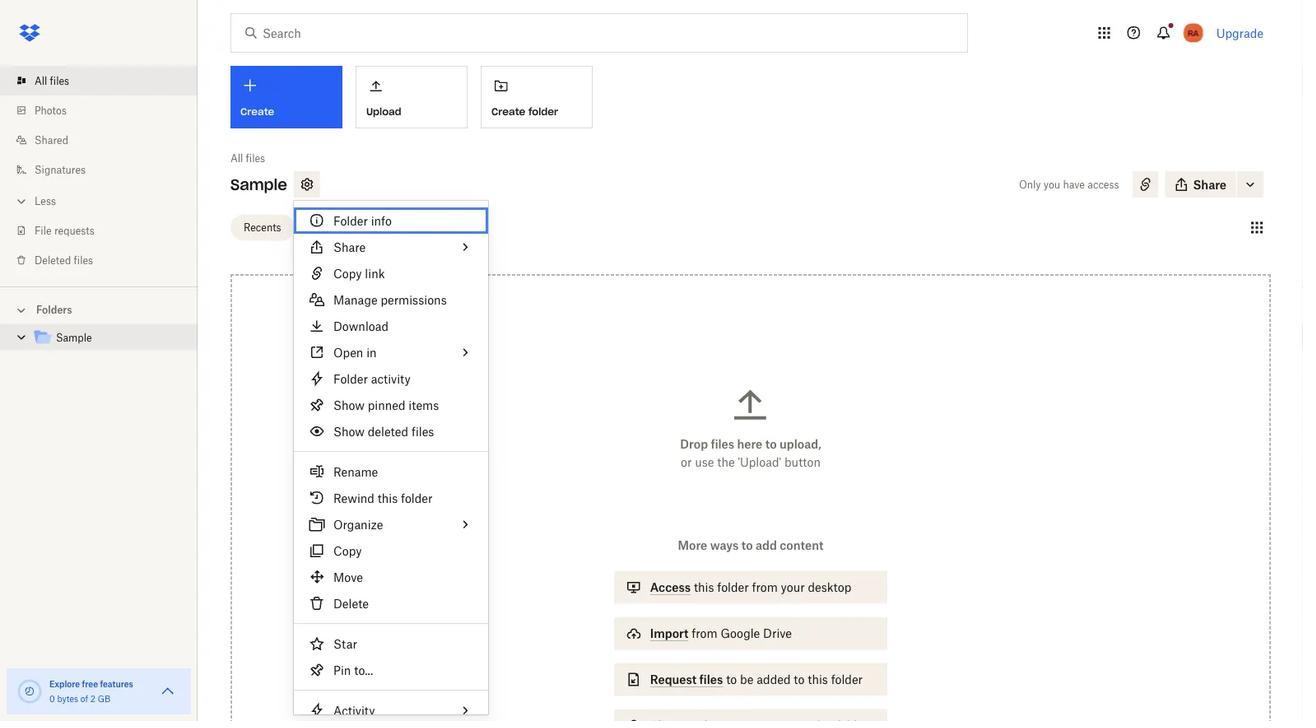 Task type: locate. For each thing, give the bounding box(es) containing it.
sample inside sample link
[[56, 332, 92, 344]]

this for rewind
[[378, 491, 398, 505]]

explore free features 0 bytes of 2 gb
[[49, 679, 133, 704]]

here
[[738, 437, 763, 451]]

free
[[82, 679, 98, 689]]

folder
[[529, 105, 558, 118], [401, 491, 433, 505], [718, 581, 749, 595], [832, 673, 863, 687]]

0 horizontal spatial this
[[378, 491, 398, 505]]

0 vertical spatial all
[[35, 75, 47, 87]]

deleted
[[368, 425, 409, 439]]

use
[[695, 455, 714, 469]]

delete
[[334, 597, 369, 611]]

0 vertical spatial show
[[334, 398, 365, 412]]

desktop
[[808, 581, 852, 595]]

folder
[[334, 214, 368, 228], [334, 372, 368, 386]]

more
[[678, 539, 708, 553]]

folder for folder activity
[[334, 372, 368, 386]]

show left deleted at the bottom left of the page
[[334, 425, 365, 439]]

folders button
[[0, 297, 198, 322]]

more ways to add content
[[678, 539, 824, 553]]

move menu item
[[294, 564, 488, 591]]

folder info menu item
[[294, 208, 488, 234]]

show down folder activity
[[334, 398, 365, 412]]

2 copy from the top
[[334, 544, 362, 558]]

1 vertical spatial from
[[692, 627, 718, 641]]

request files to be added to this folder
[[650, 673, 863, 687]]

all inside "list item"
[[35, 75, 47, 87]]

to right the here
[[766, 437, 777, 451]]

0 horizontal spatial all files
[[35, 75, 69, 87]]

all files inside "list item"
[[35, 75, 69, 87]]

this down rename menu item
[[378, 491, 398, 505]]

requests
[[54, 224, 95, 237]]

show inside show deleted files menu item
[[334, 425, 365, 439]]

files up the the
[[711, 437, 735, 451]]

the
[[718, 455, 735, 469]]

all files link up recents button
[[231, 150, 265, 166]]

open in menu item
[[294, 339, 488, 366]]

dropbox image
[[13, 16, 46, 49]]

show
[[334, 398, 365, 412], [334, 425, 365, 439]]

this
[[378, 491, 398, 505], [694, 581, 714, 595], [808, 673, 828, 687]]

0 vertical spatial this
[[378, 491, 398, 505]]

folder down rename menu item
[[401, 491, 433, 505]]

'upload'
[[738, 455, 782, 469]]

1 horizontal spatial share
[[1194, 177, 1227, 191]]

from right 'import'
[[692, 627, 718, 641]]

folder for folder info
[[334, 214, 368, 228]]

files inside the more ways to add content element
[[700, 673, 723, 687]]

0 vertical spatial sample
[[231, 175, 287, 194]]

button
[[785, 455, 821, 469]]

google
[[721, 627, 760, 641]]

signatures
[[35, 163, 86, 176]]

folder inside folder info menu item
[[334, 214, 368, 228]]

0 vertical spatial from
[[752, 581, 778, 595]]

1 vertical spatial all
[[231, 152, 243, 164]]

folder down open
[[334, 372, 368, 386]]

activity menu item
[[294, 698, 488, 721]]

copy
[[334, 266, 362, 280], [334, 544, 362, 558]]

0 horizontal spatial sample
[[56, 332, 92, 344]]

features
[[100, 679, 133, 689]]

1 horizontal spatial all files
[[231, 152, 265, 164]]

drop
[[680, 437, 708, 451]]

added
[[757, 673, 791, 687]]

this right added
[[808, 673, 828, 687]]

move
[[334, 570, 363, 584]]

organize
[[334, 518, 383, 532]]

list containing all files
[[0, 56, 198, 287]]

photos
[[35, 104, 67, 117]]

copy left link
[[334, 266, 362, 280]]

1 copy from the top
[[334, 266, 362, 280]]

files
[[50, 75, 69, 87], [246, 152, 265, 164], [74, 254, 93, 266], [412, 425, 434, 439], [711, 437, 735, 451], [700, 673, 723, 687]]

copy menu item
[[294, 538, 488, 564]]

2 horizontal spatial this
[[808, 673, 828, 687]]

in
[[367, 345, 377, 359]]

files down items
[[412, 425, 434, 439]]

show for show pinned items
[[334, 398, 365, 412]]

files inside drop files here to upload, or use the 'upload' button
[[711, 437, 735, 451]]

shared
[[35, 134, 68, 146]]

sample up recents
[[231, 175, 287, 194]]

all up recents button
[[231, 152, 243, 164]]

this inside menu item
[[378, 491, 398, 505]]

1 horizontal spatial all files link
[[231, 150, 265, 166]]

drop files here to upload, or use the 'upload' button
[[680, 437, 822, 469]]

folder right create
[[529, 105, 558, 118]]

share
[[1194, 177, 1227, 191], [334, 240, 366, 254]]

0 horizontal spatial share
[[334, 240, 366, 254]]

0 horizontal spatial all files link
[[13, 66, 198, 96]]

manage permissions menu item
[[294, 287, 488, 313]]

1 folder from the top
[[334, 214, 368, 228]]

import
[[650, 627, 689, 641]]

manage
[[334, 293, 378, 307]]

ways
[[711, 539, 739, 553]]

all
[[35, 75, 47, 87], [231, 152, 243, 164]]

download menu item
[[294, 313, 488, 339]]

all files link up shared link
[[13, 66, 198, 96]]

0 horizontal spatial all
[[35, 75, 47, 87]]

copy inside menu item
[[334, 544, 362, 558]]

1 vertical spatial share
[[334, 240, 366, 254]]

this for access
[[694, 581, 714, 595]]

all files up photos
[[35, 75, 69, 87]]

signatures link
[[13, 155, 198, 184]]

1 horizontal spatial this
[[694, 581, 714, 595]]

2 vertical spatial this
[[808, 673, 828, 687]]

1 vertical spatial folder
[[334, 372, 368, 386]]

1 show from the top
[[334, 398, 365, 412]]

quota usage element
[[16, 679, 43, 705]]

folder right added
[[832, 673, 863, 687]]

2 folder from the top
[[334, 372, 368, 386]]

0 vertical spatial share
[[1194, 177, 1227, 191]]

access
[[650, 581, 691, 595]]

all files up recents button
[[231, 152, 265, 164]]

files left be on the right bottom of page
[[700, 673, 723, 687]]

1 horizontal spatial from
[[752, 581, 778, 595]]

less
[[35, 195, 56, 207]]

starred
[[314, 222, 350, 234]]

0 horizontal spatial from
[[692, 627, 718, 641]]

0 vertical spatial folder
[[334, 214, 368, 228]]

folder info
[[334, 214, 392, 228]]

1 vertical spatial this
[[694, 581, 714, 595]]

files inside menu item
[[412, 425, 434, 439]]

files up recents button
[[246, 152, 265, 164]]

create
[[492, 105, 526, 118]]

share menu item
[[294, 234, 488, 260]]

1 vertical spatial sample
[[56, 332, 92, 344]]

from left your
[[752, 581, 778, 595]]

show inside the show pinned items menu item
[[334, 398, 365, 412]]

1 horizontal spatial sample
[[231, 175, 287, 194]]

bytes
[[57, 694, 78, 704]]

file requests link
[[13, 216, 198, 245]]

this right access
[[694, 581, 714, 595]]

sample
[[231, 175, 287, 194], [56, 332, 92, 344]]

folder settings image
[[297, 175, 317, 194]]

shared link
[[13, 125, 198, 155]]

folder activity
[[334, 372, 411, 386]]

deleted files link
[[13, 245, 198, 275]]

upload,
[[780, 437, 822, 451]]

1 vertical spatial copy
[[334, 544, 362, 558]]

1 horizontal spatial all
[[231, 152, 243, 164]]

all files link
[[13, 66, 198, 96], [231, 150, 265, 166]]

content
[[780, 539, 824, 553]]

download
[[334, 319, 389, 333]]

folder inside folder activity menu item
[[334, 372, 368, 386]]

star menu item
[[294, 631, 488, 657]]

rewind
[[334, 491, 375, 505]]

0
[[49, 694, 55, 704]]

sample down 'folders'
[[56, 332, 92, 344]]

0 vertical spatial all files
[[35, 75, 69, 87]]

copy inside 'menu item'
[[334, 266, 362, 280]]

folder left info
[[334, 214, 368, 228]]

1 vertical spatial all files
[[231, 152, 265, 164]]

to
[[766, 437, 777, 451], [742, 539, 753, 553], [727, 673, 737, 687], [794, 673, 805, 687]]

starred button
[[301, 215, 363, 241]]

from
[[752, 581, 778, 595], [692, 627, 718, 641]]

star
[[334, 637, 357, 651]]

files up photos
[[50, 75, 69, 87]]

1 vertical spatial show
[[334, 425, 365, 439]]

list
[[0, 56, 198, 287]]

all files
[[35, 75, 69, 87], [231, 152, 265, 164]]

2 show from the top
[[334, 425, 365, 439]]

copy up move
[[334, 544, 362, 558]]

all up photos
[[35, 75, 47, 87]]

0 vertical spatial copy
[[334, 266, 362, 280]]

pin
[[334, 663, 351, 677]]



Task type: vqa. For each thing, say whether or not it's contained in the screenshot.
1st Dropbox from left
no



Task type: describe. For each thing, give the bounding box(es) containing it.
items
[[409, 398, 439, 412]]

add
[[756, 539, 777, 553]]

to left be on the right bottom of page
[[727, 673, 737, 687]]

share button
[[1166, 171, 1237, 198]]

create folder button
[[481, 66, 593, 128]]

of
[[81, 694, 88, 704]]

2
[[90, 694, 95, 704]]

access
[[1088, 178, 1120, 191]]

only
[[1020, 178, 1042, 191]]

files inside "list item"
[[50, 75, 69, 87]]

link
[[365, 266, 385, 280]]

permissions
[[381, 293, 447, 307]]

activity
[[334, 704, 375, 718]]

1 vertical spatial all files link
[[231, 150, 265, 166]]

file
[[35, 224, 52, 237]]

delete menu item
[[294, 591, 488, 617]]

info
[[371, 214, 392, 228]]

explore
[[49, 679, 80, 689]]

copy for copy
[[334, 544, 362, 558]]

pin to... menu item
[[294, 657, 488, 684]]

show deleted files menu item
[[294, 418, 488, 445]]

copy for copy link
[[334, 266, 362, 280]]

rename
[[334, 465, 378, 479]]

folder activity menu item
[[294, 366, 488, 392]]

recents
[[244, 222, 281, 234]]

files right deleted
[[74, 254, 93, 266]]

more ways to add content element
[[611, 537, 891, 721]]

share inside menu item
[[334, 240, 366, 254]]

rename menu item
[[294, 459, 488, 485]]

upgrade link
[[1217, 26, 1264, 40]]

copy link menu item
[[294, 260, 488, 287]]

deleted
[[35, 254, 71, 266]]

all files list item
[[0, 66, 198, 96]]

organize menu item
[[294, 511, 488, 538]]

to...
[[354, 663, 373, 677]]

you
[[1044, 178, 1061, 191]]

file requests
[[35, 224, 95, 237]]

gb
[[98, 694, 110, 704]]

import from google drive
[[650, 627, 792, 641]]

your
[[781, 581, 805, 595]]

manage permissions
[[334, 293, 447, 307]]

0 vertical spatial all files link
[[13, 66, 198, 96]]

pinned
[[368, 398, 406, 412]]

folder inside button
[[529, 105, 558, 118]]

share inside button
[[1194, 177, 1227, 191]]

rewind this folder
[[334, 491, 433, 505]]

folder inside menu item
[[401, 491, 433, 505]]

deleted files
[[35, 254, 93, 266]]

have
[[1064, 178, 1085, 191]]

be
[[740, 673, 754, 687]]

rewind this folder menu item
[[294, 485, 488, 511]]

copy link
[[334, 266, 385, 280]]

or
[[681, 455, 692, 469]]

only you have access
[[1020, 178, 1120, 191]]

show pinned items menu item
[[294, 392, 488, 418]]

upgrade
[[1217, 26, 1264, 40]]

open
[[334, 345, 364, 359]]

less image
[[13, 193, 30, 210]]

recents button
[[231, 215, 295, 241]]

photos link
[[13, 96, 198, 125]]

show for show deleted files
[[334, 425, 365, 439]]

sample link
[[33, 327, 184, 350]]

folder down ways
[[718, 581, 749, 595]]

open in
[[334, 345, 377, 359]]

folders
[[36, 304, 72, 316]]

to inside drop files here to upload, or use the 'upload' button
[[766, 437, 777, 451]]

create folder
[[492, 105, 558, 118]]

pin to...
[[334, 663, 373, 677]]

to left the "add"
[[742, 539, 753, 553]]

drive
[[764, 627, 792, 641]]

activity
[[371, 372, 411, 386]]

show pinned items
[[334, 398, 439, 412]]

to right added
[[794, 673, 805, 687]]

show deleted files
[[334, 425, 434, 439]]

access this folder from your desktop
[[650, 581, 852, 595]]

request
[[650, 673, 697, 687]]



